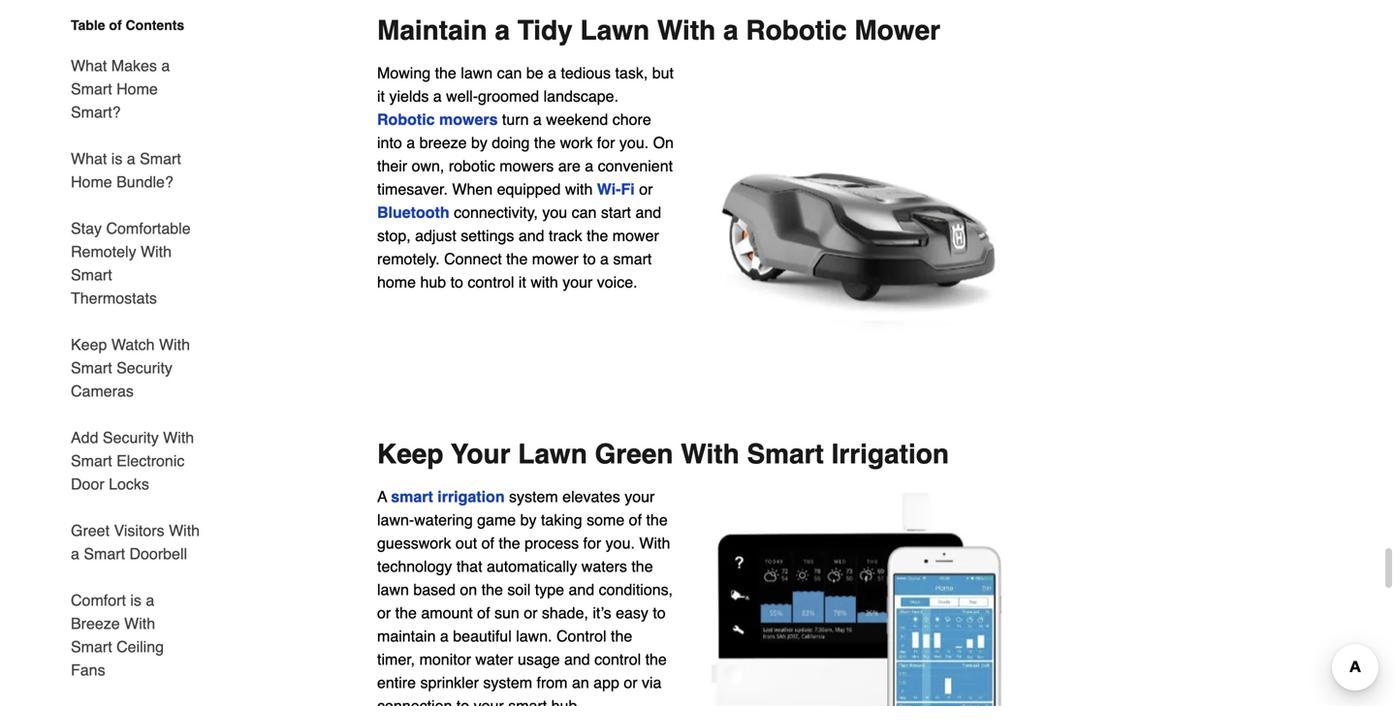 Task type: vqa. For each thing, say whether or not it's contained in the screenshot.
Robotic mowers link
yes



Task type: describe. For each thing, give the bounding box(es) containing it.
out
[[456, 535, 477, 553]]

with for equipped
[[565, 180, 593, 198]]

some
[[587, 512, 625, 530]]

the down start
[[587, 227, 608, 245]]

equipped
[[497, 180, 561, 198]]

conditions,
[[599, 582, 673, 600]]

table of contents element
[[55, 16, 201, 707]]

task,
[[615, 64, 648, 82]]

when
[[452, 180, 493, 198]]

waters
[[582, 558, 627, 576]]

process
[[525, 535, 579, 553]]

watering
[[414, 512, 473, 530]]

lawn inside system elevates your lawn-watering game by taking some of the guesswork out of the process for you. with technology that automatically waters the lawn based on the soil type and conditions, or the amount of sun or shade, it's easy to maintain a beautiful lawn. control the timer, monitor water usage and control the entire sprinkler system from an app or via connection to your smart hub.
[[377, 582, 409, 600]]

0 vertical spatial mower
[[613, 227, 659, 245]]

by inside turn a weekend chore into a breeze by doing the work for you. on their own, robotic mowers are a convenient timesaver. when equipped with
[[471, 134, 488, 152]]

soil
[[507, 582, 531, 600]]

keep for keep your lawn green with smart irrigation
[[377, 440, 444, 471]]

visitors
[[114, 522, 165, 540]]

voice.
[[597, 273, 638, 291]]

game
[[477, 512, 516, 530]]

greet visitors with a smart doorbell
[[71, 522, 200, 563]]

the down the easy
[[611, 628, 633, 646]]

smart inside greet visitors with a smart doorbell
[[84, 545, 125, 563]]

the up conditions,
[[632, 558, 653, 576]]

irrigation
[[438, 488, 505, 506]]

elevates
[[563, 488, 620, 506]]

robotic
[[449, 157, 495, 175]]

locks
[[109, 476, 149, 494]]

settings
[[461, 227, 514, 245]]

a smart irrigation
[[377, 488, 505, 506]]

keep for keep watch with smart security cameras
[[71, 336, 107, 354]]

stay comfortable remotely with smart thermostats
[[71, 220, 191, 307]]

bluetooth link
[[377, 203, 450, 221]]

home for smart?
[[116, 80, 158, 98]]

security inside add security with smart electronic door locks
[[103, 429, 159, 447]]

with up but
[[657, 15, 716, 46]]

connectivity, you can start and stop, adjust settings and track the mower remotely. connect the mower to a smart home hub to control it with your voice.
[[377, 203, 662, 291]]

or inside wi-fi or bluetooth
[[639, 180, 653, 198]]

for inside system elevates your lawn-watering game by taking some of the guesswork out of the process for you. with technology that automatically waters the lawn based on the soil type and conditions, or the amount of sun or shade, it's easy to maintain a beautiful lawn. control the timer, monitor water usage and control the entire sprinkler system from an app or via connection to your smart hub.
[[583, 535, 601, 553]]

bluetooth
[[377, 203, 450, 221]]

of right the out
[[482, 535, 495, 553]]

well-
[[446, 87, 478, 105]]

home
[[377, 273, 416, 291]]

amount
[[421, 605, 473, 623]]

based
[[413, 582, 456, 600]]

lawn-
[[377, 512, 414, 530]]

control inside system elevates your lawn-watering game by taking some of the guesswork out of the process for you. with technology that automatically waters the lawn based on the soil type and conditions, or the amount of sun or shade, it's easy to maintain a beautiful lawn. control the timer, monitor water usage and control the entire sprinkler system from an app or via connection to your smart hub.
[[595, 651, 641, 669]]

and right start
[[636, 203, 662, 221]]

app
[[594, 675, 620, 693]]

connection
[[377, 698, 452, 707]]

chore
[[613, 110, 651, 128]]

yields
[[389, 87, 429, 105]]

a inside greet visitors with a smart doorbell
[[71, 545, 79, 563]]

groomed
[[478, 87, 539, 105]]

home for bundle?
[[71, 173, 112, 191]]

tidy
[[518, 15, 573, 46]]

doorbell
[[129, 545, 187, 563]]

what for what makes a smart home smart?
[[71, 57, 107, 75]]

is for comfort
[[130, 592, 141, 610]]

turn a weekend chore into a breeze by doing the work for you. on their own, robotic mowers are a convenient timesaver. when equipped with
[[377, 110, 674, 198]]

timesaver.
[[377, 180, 448, 198]]

of right the some
[[629, 512, 642, 530]]

convenient
[[598, 157, 673, 175]]

work
[[560, 134, 593, 152]]

add
[[71, 429, 98, 447]]

stay
[[71, 220, 102, 238]]

is for what
[[111, 150, 123, 168]]

a inside connectivity, you can start and stop, adjust settings and track the mower remotely. connect the mower to a smart home hub to control it with your voice.
[[600, 250, 609, 268]]

keep watch with smart security cameras link
[[71, 322, 201, 415]]

smart?
[[71, 103, 121, 121]]

breeze
[[420, 134, 467, 152]]

the down 'settings'
[[506, 250, 528, 268]]

and down you
[[519, 227, 545, 245]]

0 vertical spatial lawn
[[580, 15, 650, 46]]

smart inside system elevates your lawn-watering game by taking some of the guesswork out of the process for you. with technology that automatically waters the lawn based on the soil type and conditions, or the amount of sun or shade, it's easy to maintain a beautiful lawn. control the timer, monitor water usage and control the entire sprinkler system from an app or via connection to your smart hub.
[[508, 698, 547, 707]]

but
[[652, 64, 674, 82]]

by inside system elevates your lawn-watering game by taking some of the guesswork out of the process for you. with technology that automatically waters the lawn based on the soil type and conditions, or the amount of sun or shade, it's easy to maintain a beautiful lawn. control the timer, monitor water usage and control the entire sprinkler system from an app or via connection to your smart hub.
[[520, 512, 537, 530]]

technology
[[377, 558, 452, 576]]

0 vertical spatial system
[[509, 488, 558, 506]]

security inside keep watch with smart security cameras
[[116, 359, 173, 377]]

hub
[[420, 273, 446, 291]]

thermostats
[[71, 289, 157, 307]]

control inside connectivity, you can start and stop, adjust settings and track the mower remotely. connect the mower to a smart home hub to control it with your voice.
[[468, 273, 514, 291]]

table of contents
[[71, 17, 184, 33]]

what makes a smart home smart? link
[[71, 43, 201, 136]]

can inside connectivity, you can start and stop, adjust settings and track the mower remotely. connect the mower to a smart home hub to control it with your voice.
[[572, 203, 597, 221]]

it's
[[593, 605, 612, 623]]

wi-fi link
[[597, 180, 635, 198]]

your inside connectivity, you can start and stop, adjust settings and track the mower remotely. connect the mower to a smart home hub to control it with your voice.
[[563, 273, 593, 291]]

easy
[[616, 605, 649, 623]]

automatically
[[487, 558, 577, 576]]

lawn.
[[516, 628, 552, 646]]

smart inside comfort is a breeze with smart ceiling fans
[[71, 639, 112, 657]]

comfort
[[71, 592, 126, 610]]

add security with smart electronic door locks link
[[71, 415, 201, 508]]

greet visitors with a smart doorbell link
[[71, 508, 201, 578]]

maintain
[[377, 15, 487, 46]]

with right green
[[681, 440, 740, 471]]

cameras
[[71, 383, 134, 401]]

with inside add security with smart electronic door locks
[[163, 429, 194, 447]]

tedious
[[561, 64, 611, 82]]

mowers inside mowing the lawn can be a tedious task, but it yields a well-groomed landscape. robotic mowers
[[439, 110, 498, 128]]

hub.
[[551, 698, 582, 707]]

with inside keep watch with smart security cameras
[[159, 336, 190, 354]]

start
[[601, 203, 631, 221]]

the inside mowing the lawn can be a tedious task, but it yields a well-groomed landscape. robotic mowers
[[435, 64, 457, 82]]

taking
[[541, 512, 582, 530]]

doing
[[492, 134, 530, 152]]

or up "maintain"
[[377, 605, 391, 623]]

their
[[377, 157, 407, 175]]

it inside mowing the lawn can be a tedious task, but it yields a well-groomed landscape. robotic mowers
[[377, 87, 385, 105]]

wi-fi or bluetooth
[[377, 180, 653, 221]]

smart inside connectivity, you can start and stop, adjust settings and track the mower remotely. connect the mower to a smart home hub to control it with your voice.
[[613, 250, 652, 268]]

lawn inside mowing the lawn can be a tedious task, but it yields a well-groomed landscape. robotic mowers
[[461, 64, 493, 82]]

comfort is a breeze with smart ceiling fans
[[71, 592, 164, 680]]



Task type: locate. For each thing, give the bounding box(es) containing it.
smart up lawn-
[[391, 488, 433, 506]]

connectivity,
[[454, 203, 538, 221]]

can right you
[[572, 203, 597, 221]]

or up lawn.
[[524, 605, 538, 623]]

1 vertical spatial system
[[483, 675, 532, 693]]

your down water
[[474, 698, 504, 707]]

the
[[435, 64, 457, 82], [534, 134, 556, 152], [587, 227, 608, 245], [506, 250, 528, 268], [646, 512, 668, 530], [499, 535, 520, 553], [632, 558, 653, 576], [482, 582, 503, 600], [395, 605, 417, 623], [611, 628, 633, 646], [645, 651, 667, 669]]

the right on
[[482, 582, 503, 600]]

what is a smart home bundle?
[[71, 150, 181, 191]]

home inside what makes a smart home smart?
[[116, 80, 158, 98]]

by right game at the left of page
[[520, 512, 537, 530]]

security
[[116, 359, 173, 377], [103, 429, 159, 447]]

what down table
[[71, 57, 107, 75]]

keep left watch
[[71, 336, 107, 354]]

guesswork
[[377, 535, 451, 553]]

a black and white rainmachine smart irrigation panel and a white phone with a blue screen. image
[[697, 486, 1017, 707]]

1 horizontal spatial robotic
[[746, 15, 847, 46]]

1 vertical spatial smart
[[391, 488, 433, 506]]

1 vertical spatial home
[[71, 173, 112, 191]]

1 horizontal spatial lawn
[[461, 64, 493, 82]]

1 vertical spatial by
[[520, 512, 537, 530]]

is inside comfort is a breeze with smart ceiling fans
[[130, 592, 141, 610]]

system elevates your lawn-watering game by taking some of the guesswork out of the process for you. with technology that automatically waters the lawn based on the soil type and conditions, or the amount of sun or shade, it's easy to maintain a beautiful lawn. control the timer, monitor water usage and control the entire sprinkler system from an app or via connection to your smart hub.
[[377, 488, 673, 707]]

wi-
[[597, 180, 621, 198]]

a inside what is a smart home bundle?
[[127, 150, 135, 168]]

mowers inside turn a weekend chore into a breeze by doing the work for you. on their own, robotic mowers are a convenient timesaver. when equipped with
[[500, 157, 554, 175]]

that
[[457, 558, 482, 576]]

is right comfort
[[130, 592, 141, 610]]

an
[[572, 675, 589, 693]]

irrigation
[[832, 440, 949, 471]]

control
[[468, 273, 514, 291], [595, 651, 641, 669]]

and up shade,
[[569, 582, 595, 600]]

with up electronic
[[163, 429, 194, 447]]

fans
[[71, 662, 105, 680]]

1 horizontal spatial can
[[572, 203, 597, 221]]

2 vertical spatial your
[[474, 698, 504, 707]]

smart
[[613, 250, 652, 268], [391, 488, 433, 506], [508, 698, 547, 707]]

control down connect
[[468, 273, 514, 291]]

1 horizontal spatial smart
[[508, 698, 547, 707]]

mowers down well- at the left
[[439, 110, 498, 128]]

with up 'doorbell'
[[169, 522, 200, 540]]

1 vertical spatial mower
[[532, 250, 579, 268]]

remotely
[[71, 243, 136, 261]]

and
[[636, 203, 662, 221], [519, 227, 545, 245], [569, 582, 595, 600], [564, 651, 590, 669]]

sun
[[495, 605, 520, 623]]

is inside what is a smart home bundle?
[[111, 150, 123, 168]]

greet
[[71, 522, 110, 540]]

adjust
[[415, 227, 457, 245]]

track
[[549, 227, 583, 245]]

2 vertical spatial smart
[[508, 698, 547, 707]]

beautiful
[[453, 628, 512, 646]]

or left via
[[624, 675, 638, 693]]

2 horizontal spatial smart
[[613, 250, 652, 268]]

with down comfortable
[[141, 243, 172, 261]]

1 vertical spatial it
[[519, 273, 526, 291]]

0 horizontal spatial it
[[377, 87, 385, 105]]

system up taking
[[509, 488, 558, 506]]

with
[[565, 180, 593, 198], [531, 273, 558, 291]]

mower
[[855, 15, 941, 46]]

home down makes at top
[[116, 80, 158, 98]]

1 horizontal spatial home
[[116, 80, 158, 98]]

robotic inside mowing the lawn can be a tedious task, but it yields a well-groomed landscape. robotic mowers
[[377, 110, 435, 128]]

control up app
[[595, 651, 641, 669]]

smart irrigation link
[[391, 488, 505, 506]]

maintain a tidy lawn with a robotic mower
[[377, 15, 941, 46]]

mowers
[[439, 110, 498, 128], [500, 157, 554, 175]]

security up electronic
[[103, 429, 159, 447]]

with inside connectivity, you can start and stop, adjust settings and track the mower remotely. connect the mower to a smart home hub to control it with your voice.
[[531, 273, 558, 291]]

lawn up elevates
[[518, 440, 587, 471]]

0 horizontal spatial robotic
[[377, 110, 435, 128]]

1 vertical spatial for
[[583, 535, 601, 553]]

comfort is a breeze with smart ceiling fans link
[[71, 578, 201, 694]]

0 vertical spatial keep
[[71, 336, 107, 354]]

stop,
[[377, 227, 411, 245]]

0 horizontal spatial keep
[[71, 336, 107, 354]]

what inside what is a smart home bundle?
[[71, 150, 107, 168]]

smart inside keep watch with smart security cameras
[[71, 359, 112, 377]]

it down connectivity,
[[519, 273, 526, 291]]

0 horizontal spatial with
[[531, 273, 558, 291]]

1 horizontal spatial by
[[520, 512, 537, 530]]

usage
[[518, 651, 560, 669]]

your
[[451, 440, 511, 471]]

watch
[[111, 336, 155, 354]]

for inside turn a weekend chore into a breeze by doing the work for you. on their own, robotic mowers are a convenient timesaver. when equipped with
[[597, 134, 615, 152]]

with inside system elevates your lawn-watering game by taking some of the guesswork out of the process for you. with technology that automatically waters the lawn based on the soil type and conditions, or the amount of sun or shade, it's easy to maintain a beautiful lawn. control the timer, monitor water usage and control the entire sprinkler system from an app or via connection to your smart hub.
[[639, 535, 670, 553]]

you. down the some
[[606, 535, 635, 553]]

what is a smart home bundle? link
[[71, 136, 201, 206]]

0 vertical spatial lawn
[[461, 64, 493, 82]]

mowers up equipped
[[500, 157, 554, 175]]

with up conditions,
[[639, 535, 670, 553]]

0 vertical spatial robotic
[[746, 15, 847, 46]]

1 vertical spatial can
[[572, 203, 597, 221]]

with inside greet visitors with a smart doorbell
[[169, 522, 200, 540]]

a
[[495, 15, 510, 46], [723, 15, 739, 46], [161, 57, 170, 75], [548, 64, 557, 82], [433, 87, 442, 105], [533, 110, 542, 128], [407, 134, 415, 152], [127, 150, 135, 168], [585, 157, 594, 175], [600, 250, 609, 268], [71, 545, 79, 563], [146, 592, 154, 610], [440, 628, 449, 646]]

keep watch with smart security cameras
[[71, 336, 190, 401]]

1 horizontal spatial control
[[595, 651, 641, 669]]

security down watch
[[116, 359, 173, 377]]

0 horizontal spatial lawn
[[377, 582, 409, 600]]

1 vertical spatial security
[[103, 429, 159, 447]]

monitor
[[419, 651, 471, 669]]

1 horizontal spatial it
[[519, 273, 526, 291]]

entire
[[377, 675, 416, 693]]

mowing
[[377, 64, 431, 82]]

1 vertical spatial you.
[[606, 535, 635, 553]]

with inside stay comfortable remotely with smart thermostats
[[141, 243, 172, 261]]

0 vertical spatial for
[[597, 134, 615, 152]]

by up robotic
[[471, 134, 488, 152]]

1 vertical spatial keep
[[377, 440, 444, 471]]

0 horizontal spatial home
[[71, 173, 112, 191]]

maintain
[[377, 628, 436, 646]]

stay comfortable remotely with smart thermostats link
[[71, 206, 201, 322]]

table
[[71, 17, 105, 33]]

add security with smart electronic door locks
[[71, 429, 194, 494]]

the left work
[[534, 134, 556, 152]]

1 horizontal spatial is
[[130, 592, 141, 610]]

and up an
[[564, 651, 590, 669]]

smart inside add security with smart electronic door locks
[[71, 452, 112, 470]]

1 vertical spatial what
[[71, 150, 107, 168]]

with down are
[[565, 180, 593, 198]]

1 horizontal spatial mower
[[613, 227, 659, 245]]

turn
[[502, 110, 529, 128]]

what inside what makes a smart home smart?
[[71, 57, 107, 75]]

a inside comfort is a breeze with smart ceiling fans
[[146, 592, 154, 610]]

sprinkler
[[420, 675, 479, 693]]

smart inside what is a smart home bundle?
[[140, 150, 181, 168]]

what makes a smart home smart?
[[71, 57, 170, 121]]

0 vertical spatial mowers
[[439, 110, 498, 128]]

for right work
[[597, 134, 615, 152]]

the up "maintain"
[[395, 605, 417, 623]]

can up groomed
[[497, 64, 522, 82]]

0 horizontal spatial can
[[497, 64, 522, 82]]

1 vertical spatial mowers
[[500, 157, 554, 175]]

0 horizontal spatial by
[[471, 134, 488, 152]]

1 horizontal spatial mowers
[[500, 157, 554, 175]]

the up well- at the left
[[435, 64, 457, 82]]

2 horizontal spatial your
[[625, 488, 655, 506]]

0 horizontal spatial mowers
[[439, 110, 498, 128]]

keep up a
[[377, 440, 444, 471]]

1 vertical spatial is
[[130, 592, 141, 610]]

a black husqvarna robotic lawn mower. image
[[697, 61, 1017, 381]]

what
[[71, 57, 107, 75], [71, 150, 107, 168]]

1 horizontal spatial with
[[565, 180, 593, 198]]

a inside what makes a smart home smart?
[[161, 57, 170, 75]]

mower down the track
[[532, 250, 579, 268]]

smart up voice. on the top left of page
[[613, 250, 652, 268]]

0 horizontal spatial is
[[111, 150, 123, 168]]

0 vertical spatial control
[[468, 273, 514, 291]]

the right the some
[[646, 512, 668, 530]]

smart down from
[[508, 698, 547, 707]]

with inside comfort is a breeze with smart ceiling fans
[[124, 615, 155, 633]]

can inside mowing the lawn can be a tedious task, but it yields a well-groomed landscape. robotic mowers
[[497, 64, 522, 82]]

1 vertical spatial lawn
[[377, 582, 409, 600]]

0 vertical spatial security
[[116, 359, 173, 377]]

green
[[595, 440, 674, 471]]

lawn up well- at the left
[[461, 64, 493, 82]]

of right table
[[109, 17, 122, 33]]

contents
[[126, 17, 184, 33]]

with for it
[[531, 273, 558, 291]]

0 vertical spatial what
[[71, 57, 107, 75]]

timer,
[[377, 651, 415, 669]]

you
[[542, 203, 567, 221]]

1 vertical spatial control
[[595, 651, 641, 669]]

0 vertical spatial by
[[471, 134, 488, 152]]

keep your lawn green with smart irrigation
[[377, 440, 949, 471]]

door
[[71, 476, 104, 494]]

system down water
[[483, 675, 532, 693]]

home inside what is a smart home bundle?
[[71, 173, 112, 191]]

1 horizontal spatial your
[[563, 273, 593, 291]]

the up via
[[645, 651, 667, 669]]

0 vertical spatial your
[[563, 273, 593, 291]]

0 vertical spatial it
[[377, 87, 385, 105]]

0 horizontal spatial control
[[468, 273, 514, 291]]

water
[[476, 651, 513, 669]]

the inside turn a weekend chore into a breeze by doing the work for you. on their own, robotic mowers are a convenient timesaver. when equipped with
[[534, 134, 556, 152]]

a inside system elevates your lawn-watering game by taking some of the guesswork out of the process for you. with technology that automatically waters the lawn based on the soil type and conditions, or the amount of sun or shade, it's easy to maintain a beautiful lawn. control the timer, monitor water usage and control the entire sprinkler system from an app or via connection to your smart hub.
[[440, 628, 449, 646]]

the down game at the left of page
[[499, 535, 520, 553]]

smart inside stay comfortable remotely with smart thermostats
[[71, 266, 112, 284]]

weekend
[[546, 110, 608, 128]]

0 horizontal spatial mower
[[532, 250, 579, 268]]

0 vertical spatial with
[[565, 180, 593, 198]]

with right watch
[[159, 336, 190, 354]]

1 vertical spatial robotic
[[377, 110, 435, 128]]

type
[[535, 582, 564, 600]]

1 vertical spatial with
[[531, 273, 558, 291]]

of left sun
[[477, 605, 490, 623]]

your left voice. on the top left of page
[[563, 273, 593, 291]]

a
[[377, 488, 387, 506]]

ceiling
[[116, 639, 164, 657]]

lawn up task,
[[580, 15, 650, 46]]

lawn
[[461, 64, 493, 82], [377, 582, 409, 600]]

1 what from the top
[[71, 57, 107, 75]]

remotely.
[[377, 250, 440, 268]]

what for what is a smart home bundle?
[[71, 150, 107, 168]]

0 horizontal spatial smart
[[391, 488, 433, 506]]

1 vertical spatial your
[[625, 488, 655, 506]]

control
[[557, 628, 607, 646]]

keep inside keep watch with smart security cameras
[[71, 336, 107, 354]]

with down the track
[[531, 273, 558, 291]]

home up stay
[[71, 173, 112, 191]]

2 what from the top
[[71, 150, 107, 168]]

with up ceiling
[[124, 615, 155, 633]]

with inside turn a weekend chore into a breeze by doing the work for you. on their own, robotic mowers are a convenient timesaver. when equipped with
[[565, 180, 593, 198]]

to
[[583, 250, 596, 268], [451, 273, 463, 291], [653, 605, 666, 623], [457, 698, 470, 707]]

0 horizontal spatial your
[[474, 698, 504, 707]]

0 vertical spatial home
[[116, 80, 158, 98]]

electronic
[[116, 452, 185, 470]]

1 vertical spatial lawn
[[518, 440, 587, 471]]

connect
[[444, 250, 502, 268]]

breeze
[[71, 615, 120, 633]]

you. up convenient
[[620, 134, 649, 152]]

your
[[563, 273, 593, 291], [625, 488, 655, 506], [474, 698, 504, 707]]

keep
[[71, 336, 107, 354], [377, 440, 444, 471]]

smart inside what makes a smart home smart?
[[71, 80, 112, 98]]

on
[[460, 582, 477, 600]]

landscape.
[[544, 87, 619, 105]]

or right fi
[[639, 180, 653, 198]]

you. inside turn a weekend chore into a breeze by doing the work for you. on their own, robotic mowers are a convenient timesaver. when equipped with
[[620, 134, 649, 152]]

via
[[642, 675, 662, 693]]

or
[[639, 180, 653, 198], [377, 605, 391, 623], [524, 605, 538, 623], [624, 675, 638, 693]]

what down smart?
[[71, 150, 107, 168]]

0 vertical spatial smart
[[613, 250, 652, 268]]

0 vertical spatial you.
[[620, 134, 649, 152]]

it inside connectivity, you can start and stop, adjust settings and track the mower remotely. connect the mower to a smart home hub to control it with your voice.
[[519, 273, 526, 291]]

for up waters
[[583, 535, 601, 553]]

0 vertical spatial is
[[111, 150, 123, 168]]

is up "bundle?"
[[111, 150, 123, 168]]

1 horizontal spatial keep
[[377, 440, 444, 471]]

it left the yields
[[377, 87, 385, 105]]

you. inside system elevates your lawn-watering game by taking some of the guesswork out of the process for you. with technology that automatically waters the lawn based on the soil type and conditions, or the amount of sun or shade, it's easy to maintain a beautiful lawn. control the timer, monitor water usage and control the entire sprinkler system from an app or via connection to your smart hub.
[[606, 535, 635, 553]]

with
[[657, 15, 716, 46], [141, 243, 172, 261], [159, 336, 190, 354], [163, 429, 194, 447], [681, 440, 740, 471], [169, 522, 200, 540], [639, 535, 670, 553], [124, 615, 155, 633]]

lawn down "technology"
[[377, 582, 409, 600]]

your up the some
[[625, 488, 655, 506]]

mower down start
[[613, 227, 659, 245]]

0 vertical spatial can
[[497, 64, 522, 82]]

own,
[[412, 157, 445, 175]]



